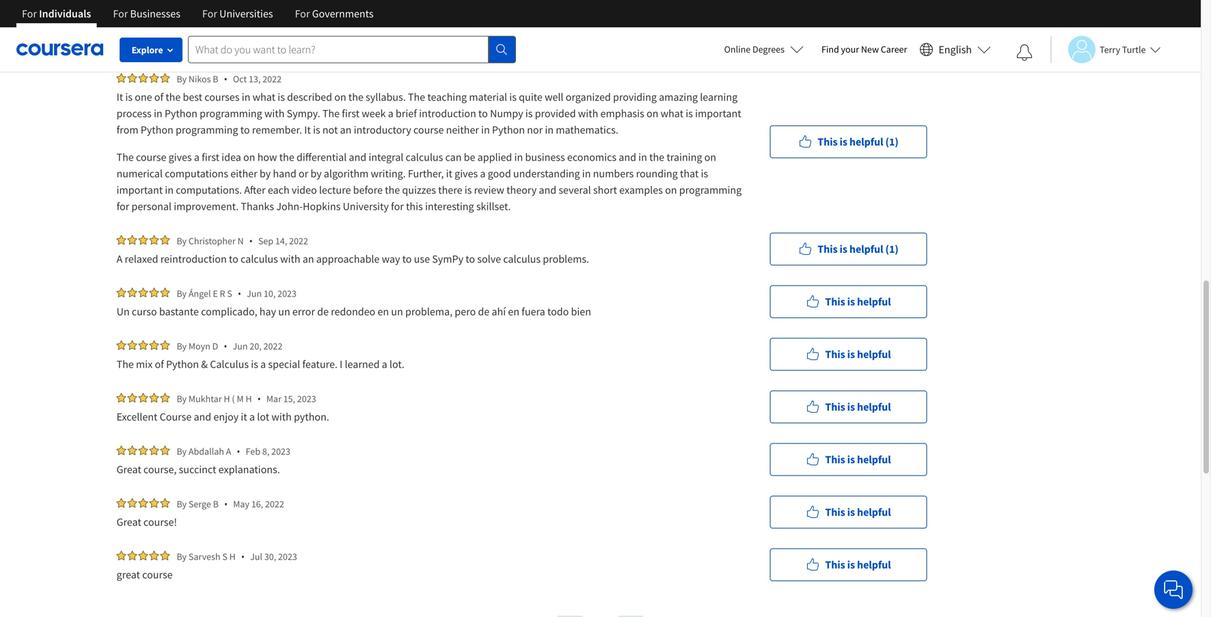Task type: locate. For each thing, give the bounding box(es) containing it.
in down economics
[[583, 167, 591, 181]]

0 vertical spatial jun
[[247, 288, 262, 300]]

by up course
[[177, 393, 187, 405]]

for left the governments
[[295, 7, 310, 21]]

it up there
[[446, 167, 453, 181]]

0 vertical spatial of
[[296, 21, 305, 35]]

for for individuals
[[22, 7, 37, 21]]

show notifications image
[[1017, 44, 1033, 61]]

2023 right 30, at the bottom of the page
[[278, 551, 297, 563]]

with down organized on the top of page
[[578, 107, 599, 120]]

1 de from the left
[[317, 305, 329, 319]]

1 horizontal spatial un
[[391, 305, 403, 319]]

2022 up the combination
[[273, 4, 293, 16]]

• for by abdallah a • feb 8, 2023
[[237, 445, 240, 458]]

error
[[293, 305, 315, 319]]

terry turtle
[[1100, 43, 1147, 56]]

and down understanding
[[539, 183, 557, 197]]

un left "problema,"
[[391, 305, 403, 319]]

what down 13,
[[253, 90, 276, 104]]

2022 right 14,
[[289, 235, 308, 247]]

un curso bastante complicado, hay un error de redondeo en un problema, pero de ahí en fuera todo bien
[[117, 305, 594, 319]]

great up great course on the left of page
[[117, 516, 141, 529]]

1 vertical spatial this is helpful (1)
[[818, 242, 899, 256]]

(1)
[[886, 135, 899, 149], [886, 242, 899, 256]]

explore button
[[120, 38, 183, 62]]

by inside by abdallah a • feb 8, 2023
[[177, 446, 187, 458]]

1 horizontal spatial by
[[311, 167, 322, 181]]

de left ahí
[[478, 305, 490, 319]]

amazing
[[659, 90, 698, 104]]

what down amazing
[[661, 107, 684, 120]]

new
[[862, 43, 879, 55]]

jun inside by moyn d • jun 20, 2022
[[233, 340, 248, 353]]

might
[[498, 38, 525, 51]]

this for great course!
[[826, 506, 846, 519]]

s inside by ángel e r s • jun 10, 2023
[[227, 288, 232, 300]]

1 vertical spatial great
[[117, 516, 141, 529]]

0 horizontal spatial important
[[117, 183, 163, 197]]

2023 inside by abdallah a • feb 8, 2023
[[272, 446, 291, 458]]

lecture
[[319, 183, 351, 197]]

1 vertical spatial great
[[117, 568, 140, 582]]

• left the feb
[[237, 445, 240, 458]]

0 vertical spatial important
[[696, 107, 742, 120]]

great course, succinct explanations.
[[117, 463, 280, 477]]

first left idea
[[202, 150, 220, 164]]

b inside by serge b • may 16, 2022
[[213, 498, 219, 511]]

by moyn d • jun 20, 2022
[[177, 340, 283, 353]]

programming down the best
[[176, 123, 238, 137]]

5 this is helpful button from the top
[[770, 496, 928, 529]]

this for a great course! i loved the combination of python and calculus. i do recommend going through dr. cutrone's other calculus courses first, since there's a few discontinuities in the course flow. those who are new to calculus might struggle a bit.
[[818, 19, 838, 33]]

0 horizontal spatial courses
[[205, 90, 240, 104]]

important down numerical
[[117, 183, 163, 197]]

a down 20, at the bottom of page
[[261, 358, 266, 371]]

gives
[[169, 150, 192, 164], [455, 167, 478, 181]]

by for and
[[177, 393, 187, 405]]

python down the best
[[165, 107, 198, 120]]

1 horizontal spatial en
[[508, 305, 520, 319]]

the up brief
[[408, 90, 425, 104]]

helpful inside "button"
[[850, 19, 884, 33]]

for universities
[[202, 7, 273, 21]]

great down 'for businesses'
[[125, 21, 148, 35]]

5 by from the top
[[177, 340, 187, 353]]

on down rounding
[[665, 183, 677, 197]]

enjoy
[[214, 410, 239, 424]]

0 horizontal spatial en
[[378, 305, 389, 319]]

teaching
[[428, 90, 467, 104]]

special
[[268, 358, 300, 371]]

helpful for un curso bastante complicado, hay un error de redondeo en un problema, pero de ahí en fuera todo bien
[[858, 295, 892, 309]]

• for by serge b • may 16, 2022
[[224, 498, 228, 511]]

1 horizontal spatial what
[[661, 107, 684, 120]]

16, inside by hussam a • aug 16, 2022
[[260, 4, 272, 16]]

the left the best
[[166, 90, 181, 104]]

2 b from the top
[[213, 498, 219, 511]]

16, inside by serge b • may 16, 2022
[[251, 498, 263, 511]]

for for governments
[[295, 7, 310, 21]]

important
[[696, 107, 742, 120], [117, 183, 163, 197]]

course! down "course," at the left bottom of page
[[144, 516, 177, 529]]

gives down be
[[455, 167, 478, 181]]

by for reintroduction
[[177, 235, 187, 247]]

a inside the 'a great course! i loved the combination of python and calculus. i do recommend going through dr. cutrone's other calculus courses first, since there's a few discontinuities in the course flow. those who are new to calculus might struggle a bit.'
[[117, 21, 123, 35]]

0 vertical spatial programming
[[200, 107, 262, 120]]

1 horizontal spatial an
[[340, 123, 352, 137]]

and down the mukhtar
[[194, 410, 211, 424]]

syllabus.
[[366, 90, 406, 104]]

going
[[483, 21, 509, 35]]

4 by from the top
[[177, 288, 187, 300]]

1 vertical spatial important
[[117, 183, 163, 197]]

for individuals
[[22, 7, 91, 21]]

2 vertical spatial programming
[[680, 183, 742, 197]]

find your new career
[[822, 43, 908, 55]]

• right the 'n'
[[249, 235, 253, 248]]

the
[[408, 90, 425, 104], [323, 107, 340, 120], [117, 150, 134, 164], [117, 358, 134, 371]]

0 vertical spatial gives
[[169, 150, 192, 164]]

1 horizontal spatial important
[[696, 107, 742, 120]]

1 horizontal spatial first
[[342, 107, 360, 120]]

before
[[353, 183, 383, 197]]

0 horizontal spatial it
[[241, 410, 247, 424]]

the down 'writing.'
[[385, 183, 400, 197]]

20,
[[250, 340, 262, 353]]

(1) for by christopher n • sep 14, 2022
[[886, 242, 899, 256]]

career
[[881, 43, 908, 55]]

2023 right 10,
[[278, 288, 297, 300]]

• for by nikos b • oct 13, 2022
[[224, 72, 228, 85]]

it is one of the best courses in what is described on the syllabus. the teaching material is quite well organized providing amazing learning process in python programming with sympy. the first week a brief introduction to numpy is provided with emphasis on what is important from python programming to remember. it is not an introductory course neither in python nor in mathematics.
[[117, 90, 744, 137]]

1 vertical spatial (1)
[[886, 242, 899, 256]]

2 this is helpful (1) button from the top
[[770, 233, 928, 266]]

1 (1) from the top
[[886, 135, 899, 149]]

first inside 'it is one of the best courses in what is described on the syllabus. the teaching material is quite well organized providing amazing learning process in python programming with sympy. the first week a brief introduction to numpy is provided with emphasis on what is important from python programming to remember. it is not an introductory course neither in python nor in mathematics.'
[[342, 107, 360, 120]]

great inside the 'a great course! i loved the combination of python and calculus. i do recommend going through dr. cutrone's other calculus courses first, since there's a few discontinuities in the course flow. those who are new to calculus might struggle a bit.'
[[125, 21, 148, 35]]

0 horizontal spatial an
[[303, 252, 314, 266]]

first
[[342, 107, 360, 120], [202, 150, 220, 164]]

0 vertical spatial this is helpful (1) button
[[770, 125, 928, 158]]

mukhtar
[[189, 393, 222, 405]]

What do you want to learn? text field
[[188, 36, 489, 63]]

python left the &
[[166, 358, 199, 371]]

helpful for a great course! i loved the combination of python and calculus. i do recommend going through dr. cutrone's other calculus courses first, since there's a few discontinuities in the course flow. those who are new to calculus might struggle a bit.
[[850, 19, 884, 33]]

sympy.
[[287, 107, 320, 120]]

online degrees
[[725, 43, 785, 55]]

remember.
[[252, 123, 302, 137]]

n
[[238, 235, 244, 247]]

2023 inside by ángel e r s • jun 10, 2023
[[278, 288, 297, 300]]

i left learned at the left of page
[[340, 358, 343, 371]]

for up loved at the left of the page
[[202, 7, 217, 21]]

0 vertical spatial (1)
[[886, 135, 899, 149]]

1 horizontal spatial courses
[[677, 21, 712, 35]]

1 horizontal spatial de
[[478, 305, 490, 319]]

in down oct
[[242, 90, 251, 104]]

by left moyn
[[177, 340, 187, 353]]

calculus.
[[362, 21, 404, 35]]

find your new career link
[[815, 41, 915, 58]]

0 horizontal spatial de
[[317, 305, 329, 319]]

jun left 10,
[[247, 288, 262, 300]]

0 vertical spatial s
[[227, 288, 232, 300]]

either
[[231, 167, 258, 181]]

your
[[842, 43, 860, 55]]

0 vertical spatial an
[[340, 123, 352, 137]]

1 horizontal spatial it
[[446, 167, 453, 181]]

introduction
[[419, 107, 476, 120]]

1 for from the left
[[22, 7, 37, 21]]

15,
[[284, 393, 295, 405]]

1 for from the left
[[117, 200, 129, 213]]

short
[[594, 183, 618, 197]]

1 horizontal spatial for
[[391, 200, 404, 213]]

4 this is helpful button from the top
[[770, 444, 928, 476]]

video
[[292, 183, 317, 197]]

course up numerical
[[136, 150, 166, 164]]

courses inside the 'a great course! i loved the combination of python and calculus. i do recommend going through dr. cutrone's other calculus courses first, since there's a few discontinuities in the course flow. those who are new to calculus might struggle a bit.'
[[677, 21, 712, 35]]

4 for from the left
[[295, 7, 310, 21]]

a up since
[[117, 21, 123, 35]]

first inside the course gives a first idea on how the differential and integral calculus can be applied in business economics and in the training on numerical computations either by hand or by algorithm writing. further, it gives a good understanding in numbers rounding that is important in computations. after each video lecture before the quizzes there is review theory and several short examples on programming for personal improvement. thanks john-hopkins university for this interesting skillset.
[[202, 150, 220, 164]]

it right enjoy
[[241, 410, 247, 424]]

it up process
[[117, 90, 123, 104]]

course inside the 'a great course! i loved the combination of python and calculus. i do recommend going through dr. cutrone's other calculus courses first, since there's a few discontinuities in the course flow. those who are new to calculus might struggle a bit.'
[[300, 38, 330, 51]]

by christopher n • sep 14, 2022
[[177, 235, 308, 248]]

2022 inside by nikos b • oct 13, 2022
[[263, 73, 282, 85]]

nor
[[527, 123, 543, 137]]

important inside 'it is one of the best courses in what is described on the syllabus. the teaching material is quite well organized providing amazing learning process in python programming with sympy. the first week a brief introduction to numpy is provided with emphasis on what is important from python programming to remember. it is not an introductory course neither in python nor in mathematics.'
[[696, 107, 742, 120]]

english button
[[915, 27, 997, 72]]

is inside "button"
[[840, 19, 848, 33]]

courses left first,
[[677, 21, 712, 35]]

this for a relaxed reintroduction to calculus with an approachable way to use sympy to solve calculus problems.
[[818, 242, 838, 256]]

2023 inside by sarvesh s h • jul 30, 2023
[[278, 551, 297, 563]]

2 for from the left
[[113, 7, 128, 21]]

0 horizontal spatial i
[[186, 21, 189, 35]]

2022 inside by moyn d • jun 20, 2022
[[264, 340, 283, 353]]

2 (1) from the top
[[886, 242, 899, 256]]

mix
[[136, 358, 153, 371]]

by for of
[[177, 340, 187, 353]]

to inside the 'a great course! i loved the combination of python and calculus. i do recommend going through dr. cutrone's other calculus courses first, since there's a few discontinuities in the course flow. those who are new to calculus might struggle a bit.'
[[447, 38, 456, 51]]

on
[[335, 90, 346, 104], [647, 107, 659, 120], [243, 150, 255, 164], [705, 150, 717, 164], [665, 183, 677, 197]]

jun left 20, at the bottom of page
[[233, 340, 248, 353]]

16, right aug
[[260, 4, 272, 16]]

by for bastante
[[177, 288, 187, 300]]

of right mix
[[155, 358, 164, 371]]

the course gives a first idea on how the differential and integral calculus can be applied in business economics and in the training on numerical computations either by hand or by algorithm writing. further, it gives a good understanding in numbers rounding that is important in computations. after each video lecture before the quizzes there is review theory and several short examples on programming for personal improvement. thanks john-hopkins university for this interesting skillset.
[[117, 150, 744, 213]]

h left jul
[[230, 551, 236, 563]]

this for excellent course and enjoy it a lot with python.
[[826, 400, 846, 414]]

for
[[22, 7, 37, 21], [113, 7, 128, 21], [202, 7, 217, 21], [295, 7, 310, 21]]

by inside by mukhtar h ( m h • mar 15, 2023
[[177, 393, 187, 405]]

important down learning
[[696, 107, 742, 120]]

on down providing
[[647, 107, 659, 120]]

ángel
[[189, 288, 211, 300]]

to left solve
[[466, 252, 475, 266]]

3 for from the left
[[202, 7, 217, 21]]

who
[[387, 38, 406, 51]]

star image
[[160, 4, 170, 14]]

None search field
[[188, 36, 516, 63]]

un
[[278, 305, 290, 319], [391, 305, 403, 319]]

(1) for by nikos b • oct 13, 2022
[[886, 135, 899, 149]]

6 this is helpful from the top
[[826, 558, 892, 572]]

by right the or
[[311, 167, 322, 181]]

by inside by ángel e r s • jun 10, 2023
[[177, 288, 187, 300]]

0 vertical spatial it
[[117, 90, 123, 104]]

mar
[[267, 393, 282, 405]]

• left oct
[[224, 72, 228, 85]]

s inside by sarvesh s h • jul 30, 2023
[[222, 551, 228, 563]]

by left the nikos
[[177, 73, 187, 85]]

filled star image
[[128, 4, 137, 14], [149, 4, 159, 14], [128, 73, 137, 83], [128, 235, 137, 245], [138, 235, 148, 245], [149, 235, 159, 245], [128, 288, 137, 297], [149, 288, 159, 297], [138, 341, 148, 350], [117, 393, 126, 403], [138, 393, 148, 403], [117, 446, 126, 455], [128, 446, 137, 455], [138, 446, 148, 455], [149, 446, 159, 455], [160, 446, 170, 455], [160, 499, 170, 508], [117, 551, 126, 561], [149, 551, 159, 561]]

b inside by nikos b • oct 13, 2022
[[213, 73, 219, 85]]

h
[[224, 393, 230, 405], [246, 393, 252, 405], [230, 551, 236, 563]]

programming down that
[[680, 183, 742, 197]]

0 vertical spatial it
[[446, 167, 453, 181]]

0 horizontal spatial gives
[[169, 150, 192, 164]]

by inside by christopher n • sep 14, 2022
[[177, 235, 187, 247]]

a right abdallah
[[226, 446, 231, 458]]

1 horizontal spatial gives
[[455, 167, 478, 181]]

2 horizontal spatial i
[[406, 21, 409, 35]]

a inside 'it is one of the best courses in what is described on the syllabus. the teaching material is quite well organized providing amazing learning process in python programming with sympy. the first week a brief introduction to numpy is provided with emphasis on what is important from python programming to remember. it is not an introductory course neither in python nor in mathematics.'
[[388, 107, 394, 120]]

by inside by moyn d • jun 20, 2022
[[177, 340, 187, 353]]

this is helpful button for explanations.
[[770, 444, 928, 476]]

3 this is helpful from the top
[[826, 400, 892, 414]]

it
[[446, 167, 453, 181], [241, 410, 247, 424]]

serge
[[189, 498, 211, 511]]

16, for great
[[260, 4, 272, 16]]

0 vertical spatial great
[[125, 21, 148, 35]]

problema,
[[406, 305, 453, 319]]

7 by from the top
[[177, 446, 187, 458]]

other
[[611, 21, 635, 35]]

1 un from the left
[[278, 305, 290, 319]]

0 vertical spatial great
[[117, 463, 141, 477]]

2022
[[273, 4, 293, 16], [263, 73, 282, 85], [289, 235, 308, 247], [264, 340, 283, 353], [265, 498, 284, 511]]

1 this is helpful from the top
[[826, 295, 892, 309]]

an right not
[[340, 123, 352, 137]]

great course!
[[117, 516, 177, 529]]

de right error
[[317, 305, 329, 319]]

0 vertical spatial this is helpful (1)
[[818, 135, 899, 149]]

gives up computations
[[169, 150, 192, 164]]

filled star image
[[117, 4, 126, 14], [138, 4, 148, 14], [117, 73, 126, 83], [138, 73, 148, 83], [149, 73, 159, 83], [160, 73, 170, 83], [117, 235, 126, 245], [160, 235, 170, 245], [117, 288, 126, 297], [138, 288, 148, 297], [160, 288, 170, 297], [117, 341, 126, 350], [128, 341, 137, 350], [149, 341, 159, 350], [160, 341, 170, 350], [128, 393, 137, 403], [149, 393, 159, 403], [160, 393, 170, 403], [117, 499, 126, 508], [128, 499, 137, 508], [138, 499, 148, 508], [149, 499, 159, 508], [128, 551, 137, 561], [138, 551, 148, 561], [160, 551, 170, 561]]

new
[[425, 38, 445, 51]]

by inside by hussam a • aug 16, 2022
[[177, 4, 187, 16]]

0 horizontal spatial un
[[278, 305, 290, 319]]

0 horizontal spatial first
[[202, 150, 220, 164]]

there
[[438, 183, 463, 197]]

course! down businesses
[[150, 21, 184, 35]]

0 horizontal spatial it
[[117, 90, 123, 104]]

by inside by serge b • may 16, 2022
[[177, 498, 187, 511]]

this is helpful (1) for by nikos b • oct 13, 2022
[[818, 135, 899, 149]]

1 b from the top
[[213, 73, 219, 85]]

this for great course
[[826, 558, 846, 572]]

this is helpful (1) button for by christopher n • sep 14, 2022
[[770, 233, 928, 266]]

2 for from the left
[[391, 200, 404, 213]]

1 great from the top
[[117, 463, 141, 477]]

2022 inside by christopher n • sep 14, 2022
[[289, 235, 308, 247]]

un right hay
[[278, 305, 290, 319]]

great left "course," at the left bottom of page
[[117, 463, 141, 477]]

python down process
[[141, 123, 174, 137]]

helpful for a relaxed reintroduction to calculus with an approachable way to use sympy to solve calculus problems.
[[850, 242, 884, 256]]

helpful for the mix of python & calculus is a special feature. i learned a lot.
[[858, 348, 892, 361]]

great
[[125, 21, 148, 35], [117, 568, 140, 582]]

in inside the 'a great course! i loved the combination of python and calculus. i do recommend going through dr. cutrone's other calculus courses first, since there's a few discontinuities in the course flow. those who are new to calculus might struggle a bit.'
[[272, 38, 280, 51]]

s
[[227, 288, 232, 300], [222, 551, 228, 563]]

0 horizontal spatial by
[[260, 167, 271, 181]]

bien
[[571, 305, 592, 319]]

• for by christopher n • sep 14, 2022
[[249, 235, 253, 248]]

1 vertical spatial of
[[154, 90, 163, 104]]

2 great from the top
[[117, 516, 141, 529]]

0 horizontal spatial what
[[253, 90, 276, 104]]

combination
[[236, 21, 294, 35]]

1 this is helpful (1) from the top
[[818, 135, 899, 149]]

0 vertical spatial courses
[[677, 21, 712, 35]]

on right training
[[705, 150, 717, 164]]

en
[[378, 305, 389, 319], [508, 305, 520, 319]]

1 horizontal spatial i
[[340, 358, 343, 371]]

by right star "image"
[[177, 4, 187, 16]]

it down sympy. at the top
[[304, 123, 311, 137]]

3 by from the top
[[177, 235, 187, 247]]

13,
[[249, 73, 261, 85]]

best
[[183, 90, 202, 104]]

1 vertical spatial it
[[241, 410, 247, 424]]

i left do
[[406, 21, 409, 35]]

8 by from the top
[[177, 498, 187, 511]]

in right the nor
[[545, 123, 554, 137]]

0 vertical spatial what
[[253, 90, 276, 104]]

with down 14,
[[280, 252, 301, 266]]

1 this is helpful button from the top
[[770, 286, 928, 318]]

calculus right solve
[[504, 252, 541, 266]]

1 vertical spatial s
[[222, 551, 228, 563]]

not
[[323, 123, 338, 137]]

calculus down the sep
[[241, 252, 278, 266]]

2022 right may
[[265, 498, 284, 511]]

1 this is helpful (1) button from the top
[[770, 125, 928, 158]]

bastante
[[159, 305, 199, 319]]

on right the described at top left
[[335, 90, 346, 104]]

1 vertical spatial 16,
[[251, 498, 263, 511]]

b right serge
[[213, 498, 219, 511]]

1 vertical spatial an
[[303, 252, 314, 266]]

1 vertical spatial b
[[213, 498, 219, 511]]

helpful for great course!
[[858, 506, 892, 519]]

6 by from the top
[[177, 393, 187, 405]]

examples
[[620, 183, 663, 197]]

2 this is helpful (1) from the top
[[818, 242, 899, 256]]

todo
[[548, 305, 569, 319]]

introductory
[[354, 123, 412, 137]]

described
[[287, 90, 332, 104]]

of right the combination
[[296, 21, 305, 35]]

by up succinct
[[177, 446, 187, 458]]

recommend
[[425, 21, 481, 35]]

1 vertical spatial it
[[304, 123, 311, 137]]

2 this is helpful button from the top
[[770, 338, 928, 371]]

jun inside by ángel e r s • jun 10, 2023
[[247, 288, 262, 300]]

the down the combination
[[283, 38, 298, 51]]

1 by from the top
[[177, 4, 187, 16]]

1 vertical spatial jun
[[233, 340, 248, 353]]

0 vertical spatial b
[[213, 73, 219, 85]]

0 horizontal spatial for
[[117, 200, 129, 213]]

jun
[[247, 288, 262, 300], [233, 340, 248, 353]]

calculus up further,
[[406, 150, 443, 164]]

0 vertical spatial course!
[[150, 21, 184, 35]]

with up remember. on the left top of page
[[265, 107, 285, 120]]

this for great course, succinct explanations.
[[826, 453, 846, 467]]

0 vertical spatial 16,
[[260, 4, 272, 16]]

2 en from the left
[[508, 305, 520, 319]]

course left flow.
[[300, 38, 330, 51]]

what
[[253, 90, 276, 104], [661, 107, 684, 120]]

• left mar
[[257, 393, 261, 406]]

by up reintroduction
[[177, 235, 187, 247]]

4 this is helpful from the top
[[826, 453, 892, 467]]

3 this is helpful button from the top
[[770, 391, 928, 424]]

2022 inside by hussam a • aug 16, 2022
[[273, 4, 293, 16]]

0 vertical spatial first
[[342, 107, 360, 120]]

this is helpful for complicado,
[[826, 295, 892, 309]]

1 vertical spatial this is helpful (1) button
[[770, 233, 928, 266]]

9 by from the top
[[177, 551, 187, 563]]

2 de from the left
[[478, 305, 490, 319]]

for up since
[[113, 7, 128, 21]]

this inside "button"
[[818, 19, 838, 33]]

a inside by abdallah a • feb 8, 2023
[[226, 446, 231, 458]]

2 by from the top
[[177, 73, 187, 85]]

quizzes
[[402, 183, 436, 197]]

to down the recommend
[[447, 38, 456, 51]]

coursera image
[[16, 38, 103, 60]]

1 vertical spatial first
[[202, 150, 220, 164]]

2 this is helpful from the top
[[826, 348, 892, 361]]

a
[[176, 38, 181, 51], [566, 38, 572, 51], [388, 107, 394, 120], [194, 150, 200, 164], [480, 167, 486, 181], [261, 358, 266, 371], [382, 358, 388, 371], [250, 410, 255, 424]]

personal
[[132, 200, 172, 213]]

by inside by nikos b • oct 13, 2022
[[177, 73, 187, 85]]

to up idea
[[241, 123, 250, 137]]

in up personal in the left top of the page
[[165, 183, 174, 197]]

1 vertical spatial courses
[[205, 90, 240, 104]]

2023 right "15," on the bottom left of the page
[[297, 393, 316, 405]]



Task type: vqa. For each thing, say whether or not it's contained in the screenshot.
2nd This is helpful (1)
yes



Task type: describe. For each thing, give the bounding box(es) containing it.
online
[[725, 43, 751, 55]]

great for great course, succinct explanations.
[[117, 463, 141, 477]]

explanations.
[[219, 463, 280, 477]]

it inside the course gives a first idea on how the differential and integral calculus can be applied in business economics and in the training on numerical computations either by hand or by algorithm writing. further, it gives a good understanding in numbers rounding that is important in computations. after each video lecture before the quizzes there is review theory and several short examples on programming for personal improvement. thanks john-hopkins university for this interesting skillset.
[[446, 167, 453, 181]]

a great course! i loved the combination of python and calculus. i do recommend going through dr. cutrone's other calculus courses first, since there's a few discontinuities in the course flow. those who are new to calculus might struggle a bit.
[[117, 21, 737, 51]]

1 vertical spatial what
[[661, 107, 684, 120]]

an inside 'it is one of the best courses in what is described on the syllabus. the teaching material is quite well organized providing amazing learning process in python programming with sympy. the first week a brief introduction to numpy is provided with emphasis on what is important from python programming to remember. it is not an introductory course neither in python nor in mathematics.'
[[340, 123, 352, 137]]

integral
[[369, 150, 404, 164]]

2 vertical spatial of
[[155, 358, 164, 371]]

dr.
[[550, 21, 562, 35]]

sep
[[258, 235, 274, 247]]

2 by from the left
[[311, 167, 322, 181]]

course inside the course gives a first idea on how the differential and integral calculus can be applied in business economics and in the training on numerical computations either by hand or by algorithm writing. further, it gives a good understanding in numbers rounding that is important in computations. after each video lecture before the quizzes there is review theory and several short examples on programming for personal improvement. thanks john-hopkins university for this interesting skillset.
[[136, 150, 166, 164]]

moyn
[[189, 340, 210, 353]]

explore
[[132, 44, 163, 56]]

a left few
[[176, 38, 181, 51]]

to down material
[[479, 107, 488, 120]]

calculus
[[210, 358, 249, 371]]

&
[[201, 358, 208, 371]]

by for course!
[[177, 4, 187, 16]]

this is helpful (1) for by christopher n • sep 14, 2022
[[818, 242, 899, 256]]

important inside the course gives a first idea on how the differential and integral calculus can be applied in business economics and in the training on numerical computations either by hand or by algorithm writing. further, it gives a good understanding in numbers rounding that is important in computations. after each video lecture before the quizzes there is review theory and several short examples on programming for personal improvement. thanks john-hopkins university for this interesting skillset.
[[117, 183, 163, 197]]

business
[[526, 150, 565, 164]]

businesses
[[130, 7, 180, 21]]

this
[[406, 200, 423, 213]]

understanding
[[514, 167, 580, 181]]

well
[[545, 90, 564, 104]]

one
[[135, 90, 152, 104]]

a inside by hussam a • aug 16, 2022
[[223, 4, 228, 16]]

curso
[[132, 305, 157, 319]]

• for by hussam a • aug 16, 2022
[[234, 3, 237, 16]]

2 un from the left
[[391, 305, 403, 319]]

discontinuities
[[202, 38, 269, 51]]

abdallah
[[189, 446, 224, 458]]

struggle
[[527, 38, 564, 51]]

relaxed
[[125, 252, 158, 266]]

2022 for is
[[264, 340, 283, 353]]

how
[[258, 150, 277, 164]]

a up computations
[[194, 150, 200, 164]]

2022 inside by serge b • may 16, 2022
[[265, 498, 284, 511]]

brief
[[396, 107, 417, 120]]

course
[[160, 410, 192, 424]]

and up the algorithm
[[349, 150, 367, 164]]

this is helpful button for python
[[770, 338, 928, 371]]

h left (
[[224, 393, 230, 405]]

of inside the 'a great course! i loved the combination of python and calculus. i do recommend going through dr. cutrone's other calculus courses first, since there's a few discontinuities in the course flow. those who are new to calculus might struggle a bit.'
[[296, 21, 305, 35]]

courses inside 'it is one of the best courses in what is described on the syllabus. the teaching material is quite well organized providing amazing learning process in python programming with sympy. the first week a brief introduction to numpy is provided with emphasis on what is important from python programming to remember. it is not an introductory course neither in python nor in mathematics.'
[[205, 90, 240, 104]]

in right process
[[154, 107, 163, 120]]

to left "use"
[[403, 252, 412, 266]]

h right m
[[246, 393, 252, 405]]

this is helpful button for enjoy
[[770, 391, 928, 424]]

for governments
[[295, 7, 374, 21]]

online degrees button
[[714, 34, 815, 64]]

individuals
[[39, 7, 91, 21]]

by hussam a • aug 16, 2022
[[177, 3, 293, 16]]

a left lot. on the bottom of page
[[382, 358, 388, 371]]

great for great course!
[[117, 516, 141, 529]]

can
[[446, 150, 462, 164]]

feb
[[246, 446, 261, 458]]

this for un curso bastante complicado, hay un error de redondeo en un problema, pero de ahí en fuera todo bien
[[826, 295, 846, 309]]

that
[[680, 167, 699, 181]]

b for this is helpful (1)
[[213, 73, 219, 85]]

this is helpful for python
[[826, 348, 892, 361]]

there's
[[142, 38, 174, 51]]

by inside by sarvesh s h • jul 30, 2023
[[177, 551, 187, 563]]

in right neither
[[481, 123, 490, 137]]

several
[[559, 183, 591, 197]]

universities
[[220, 7, 273, 21]]

may
[[233, 498, 250, 511]]

helpful for great course
[[858, 558, 892, 572]]

1 en from the left
[[378, 305, 389, 319]]

(2)
[[886, 19, 899, 33]]

1 vertical spatial programming
[[176, 123, 238, 137]]

skillset.
[[477, 200, 511, 213]]

the down for universities on the top left of the page
[[219, 21, 234, 35]]

first,
[[714, 21, 735, 35]]

this is helpful (2) button
[[770, 10, 928, 43]]

course down great course!
[[142, 568, 173, 582]]

rounding
[[636, 167, 678, 181]]

by for succinct
[[177, 446, 187, 458]]

course inside 'it is one of the best courses in what is described on the syllabus. the teaching material is quite well organized providing amazing learning process in python programming with sympy. the first week a brief introduction to numpy is provided with emphasis on what is important from python programming to remember. it is not an introductory course neither in python nor in mathematics.'
[[414, 123, 444, 137]]

banner navigation
[[11, 0, 385, 38]]

calculus right other at the right of the page
[[637, 21, 675, 35]]

this is helpful for explanations.
[[826, 453, 892, 467]]

1 by from the left
[[260, 167, 271, 181]]

calculus inside the course gives a first idea on how the differential and integral calculus can be applied in business economics and in the training on numerical computations either by hand or by algorithm writing. further, it gives a good understanding in numbers rounding that is important in computations. after each video lecture before the quizzes there is review theory and several short examples on programming for personal improvement. thanks john-hopkins university for this interesting skillset.
[[406, 150, 443, 164]]

helpful for excellent course and enjoy it a lot with python.
[[858, 400, 892, 414]]

• for by moyn d • jun 20, 2022
[[224, 340, 227, 353]]

those
[[357, 38, 384, 51]]

b for this is helpful
[[213, 498, 219, 511]]

1 vertical spatial course!
[[144, 516, 177, 529]]

chat with us image
[[1163, 579, 1185, 601]]

course! inside the 'a great course! i loved the combination of python and calculus. i do recommend going through dr. cutrone's other calculus courses first, since there's a few discontinuities in the course flow. those who are new to calculus might struggle a bit.'
[[150, 21, 184, 35]]

numbers
[[593, 167, 634, 181]]

week
[[362, 107, 386, 120]]

computations
[[165, 167, 228, 181]]

calculus down going
[[458, 38, 496, 51]]

un
[[117, 305, 130, 319]]

problems.
[[543, 252, 590, 266]]

the up not
[[323, 107, 340, 120]]

and inside the 'a great course! i loved the combination of python and calculus. i do recommend going through dr. cutrone's other calculus courses first, since there's a few discontinuities in the course flow. those who are new to calculus might struggle a bit.'
[[343, 21, 360, 35]]

quite
[[519, 90, 543, 104]]

approachable
[[316, 252, 380, 266]]

this is helpful for enjoy
[[826, 400, 892, 414]]

a left good
[[480, 167, 486, 181]]

bit.
[[574, 38, 589, 51]]

by sarvesh s h • jul 30, 2023
[[177, 551, 297, 564]]

neither
[[446, 123, 479, 137]]

further,
[[408, 167, 444, 181]]

in up rounding
[[639, 150, 648, 164]]

aug
[[243, 4, 258, 16]]

this is helpful button for complicado,
[[770, 286, 928, 318]]

christopher
[[189, 235, 236, 247]]

h inside by sarvesh s h • jul 30, 2023
[[230, 551, 236, 563]]

or
[[299, 167, 309, 181]]

1 horizontal spatial it
[[304, 123, 311, 137]]

provided
[[535, 107, 576, 120]]

the up rounding
[[650, 150, 665, 164]]

this is helpful (1) button for by nikos b • oct 13, 2022
[[770, 125, 928, 158]]

nikos
[[189, 73, 211, 85]]

6 this is helpful button from the top
[[770, 549, 928, 582]]

python down "numpy"
[[492, 123, 525, 137]]

of inside 'it is one of the best courses in what is described on the syllabus. the teaching material is quite well organized providing amazing learning process in python programming with sympy. the first week a brief introduction to numpy is provided with emphasis on what is important from python programming to remember. it is not an introductory course neither in python nor in mathematics.'
[[154, 90, 163, 104]]

2022 for an
[[289, 235, 308, 247]]

on up either
[[243, 150, 255, 164]]

governments
[[312, 7, 374, 21]]

since
[[117, 38, 140, 51]]

by nikos b • oct 13, 2022
[[177, 72, 282, 85]]

terry
[[1100, 43, 1121, 56]]

16, for course!
[[251, 498, 263, 511]]

feature.
[[303, 358, 338, 371]]

a left relaxed on the top of page
[[117, 252, 123, 266]]

programming inside the course gives a first idea on how the differential and integral calculus can be applied in business economics and in the training on numerical computations either by hand or by algorithm writing. further, it gives a good understanding in numbers rounding that is important in computations. after each video lecture before the quizzes there is review theory and several short examples on programming for personal improvement. thanks john-hopkins university for this interesting skillset.
[[680, 183, 742, 197]]

the mix of python & calculus is a special feature. i learned a lot.
[[117, 358, 405, 371]]

the left mix
[[117, 358, 134, 371]]

2023 inside by mukhtar h ( m h • mar 15, 2023
[[297, 393, 316, 405]]

helpful for great course, succinct explanations.
[[858, 453, 892, 467]]

a left lot
[[250, 410, 255, 424]]

and up numbers
[[619, 150, 637, 164]]

• left jul
[[241, 551, 245, 564]]

in right applied
[[515, 150, 523, 164]]

for for universities
[[202, 7, 217, 21]]

pero
[[455, 305, 476, 319]]

hopkins
[[303, 200, 341, 213]]

python.
[[294, 410, 329, 424]]

sympy
[[432, 252, 464, 266]]

5 this is helpful from the top
[[826, 506, 892, 519]]

do
[[411, 21, 423, 35]]

with right lot
[[272, 410, 292, 424]]

the up hand
[[279, 150, 295, 164]]

complicado,
[[201, 305, 257, 319]]

m
[[237, 393, 244, 405]]

python inside the 'a great course! i loved the combination of python and calculus. i do recommend going through dr. cutrone's other calculus courses first, since there's a few discontinuities in the course flow. those who are new to calculus might struggle a bit.'
[[308, 21, 341, 35]]

for for businesses
[[113, 7, 128, 21]]

improvement.
[[174, 200, 239, 213]]

a left bit.
[[566, 38, 572, 51]]

sarvesh
[[189, 551, 221, 563]]

way
[[382, 252, 400, 266]]

the inside the course gives a first idea on how the differential and integral calculus can be applied in business economics and in the training on numerical computations either by hand or by algorithm writing. further, it gives a good understanding in numbers rounding that is important in computations. after each video lecture before the quizzes there is review theory and several short examples on programming for personal improvement. thanks john-hopkins university for this interesting skillset.
[[117, 150, 134, 164]]

to down the 'n'
[[229, 252, 239, 266]]

the up week
[[349, 90, 364, 104]]

great course
[[117, 568, 173, 582]]

theory
[[507, 183, 537, 197]]

learning
[[700, 90, 738, 104]]

• right r in the left of the page
[[238, 287, 241, 300]]

30,
[[264, 551, 276, 563]]

1 vertical spatial gives
[[455, 167, 478, 181]]

2022 for combination
[[273, 4, 293, 16]]

this for the mix of python & calculus is a special feature. i learned a lot.
[[826, 348, 846, 361]]



